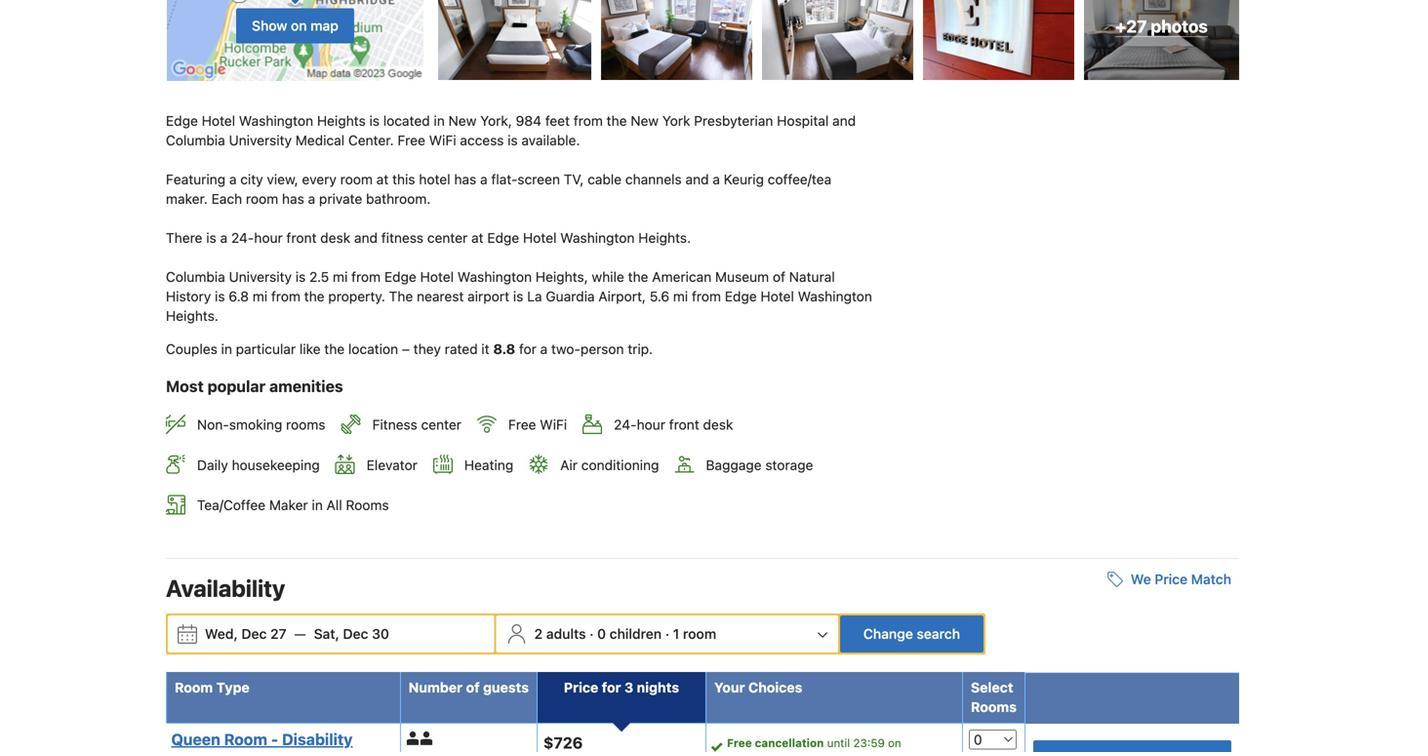 Task type: vqa. For each thing, say whether or not it's contained in the screenshot.
Nights
yes



Task type: locate. For each thing, give the bounding box(es) containing it.
rooms down 'select' at the right of the page
[[971, 700, 1017, 716]]

in right couples
[[221, 341, 232, 357]]

0
[[598, 626, 606, 643]]

hotel down natural
[[761, 289, 795, 305]]

a down each
[[220, 230, 228, 246]]

and left "fitness"
[[354, 230, 378, 246]]

show on map
[[252, 18, 339, 34]]

2 columbia from the top
[[166, 269, 225, 285]]

wifi left access on the top of the page
[[429, 132, 457, 149]]

+27
[[1116, 16, 1147, 36]]

· left 0
[[590, 626, 594, 643]]

hour inside edge hotel washington heights is located in new york, 984 feet from the new york presbyterian hospital and columbia university medical center. free wifi access is available. featuring a city view, every room at this hotel has a flat-screen tv, cable channels and a keurig coffee/tea maker. each room has a private bathroom. there is a 24-hour front desk and fitness center at edge hotel washington heights. columbia university is 2.5 mi from edge hotel washington heights, while the american museum of natural history is 6.8 mi from the property. the nearest airport is la guardia airport, 5.6 mi from edge hotel washington heights.
[[254, 230, 283, 246]]

1 horizontal spatial has
[[454, 171, 477, 188]]

0 horizontal spatial 24-
[[231, 230, 254, 246]]

desk
[[320, 230, 351, 246], [703, 417, 734, 433]]

room down city
[[246, 191, 278, 207]]

on left map
[[291, 18, 307, 34]]

and right channels
[[686, 171, 709, 188]]

history
[[166, 289, 211, 305]]

1 vertical spatial free
[[509, 417, 536, 433]]

1 vertical spatial hour
[[637, 417, 666, 433]]

type
[[216, 680, 250, 696]]

the right like at the left top of the page
[[324, 341, 345, 357]]

1 horizontal spatial for
[[602, 680, 621, 696]]

free left the cancellation
[[727, 737, 752, 750]]

in
[[434, 113, 445, 129], [221, 341, 232, 357], [312, 498, 323, 514]]

2 horizontal spatial in
[[434, 113, 445, 129]]

0 vertical spatial hour
[[254, 230, 283, 246]]

1 vertical spatial rooms
[[971, 700, 1017, 716]]

1 vertical spatial has
[[282, 191, 304, 207]]

free cancellation
[[727, 737, 824, 750]]

mi down american
[[673, 289, 688, 305]]

0 vertical spatial at
[[377, 171, 389, 188]]

rated
[[445, 341, 478, 357]]

couples in particular like the location – they rated it 8.8 for a two-person trip.
[[166, 341, 653, 357]]

the up airport,
[[628, 269, 649, 285]]

is down 984
[[508, 132, 518, 149]]

heights. up american
[[639, 230, 691, 246]]

1 vertical spatial desk
[[703, 417, 734, 433]]

conditioning
[[582, 457, 659, 473]]

and right hospital
[[833, 113, 856, 129]]

available.
[[522, 132, 580, 149]]

room right '1'
[[683, 626, 717, 643]]

2 adults · 0 children · 1 room
[[535, 626, 717, 643]]

daily
[[197, 457, 228, 473]]

in left all
[[312, 498, 323, 514]]

1 vertical spatial of
[[466, 680, 480, 696]]

dec left 27
[[242, 626, 267, 643]]

1 horizontal spatial 24-
[[614, 417, 637, 433]]

price right we
[[1155, 572, 1188, 588]]

for
[[519, 341, 537, 357], [602, 680, 621, 696]]

storage
[[766, 457, 814, 473]]

natural
[[790, 269, 835, 285]]

23:59
[[854, 737, 885, 750]]

1 columbia from the top
[[166, 132, 225, 149]]

select rooms
[[971, 680, 1017, 716]]

columbia up featuring
[[166, 132, 225, 149]]

0 vertical spatial columbia
[[166, 132, 225, 149]]

edge down museum
[[725, 289, 757, 305]]

dec left the 30
[[343, 626, 368, 643]]

number
[[409, 680, 463, 696]]

all
[[327, 498, 342, 514]]

2 vertical spatial and
[[354, 230, 378, 246]]

show on map button
[[166, 0, 425, 82], [236, 8, 354, 44]]

columbia
[[166, 132, 225, 149], [166, 269, 225, 285]]

center right fitness
[[421, 417, 462, 433]]

room inside queen room - disability access
[[224, 731, 267, 749]]

0 vertical spatial university
[[229, 132, 292, 149]]

heights.
[[639, 230, 691, 246], [166, 308, 219, 324]]

0 horizontal spatial has
[[282, 191, 304, 207]]

washington
[[239, 113, 314, 129], [561, 230, 635, 246], [458, 269, 532, 285], [798, 289, 873, 305]]

0 horizontal spatial hour
[[254, 230, 283, 246]]

and
[[833, 113, 856, 129], [686, 171, 709, 188], [354, 230, 378, 246]]

24- down each
[[231, 230, 254, 246]]

2 horizontal spatial free
[[727, 737, 752, 750]]

1 horizontal spatial wifi
[[540, 417, 567, 433]]

984
[[516, 113, 542, 129]]

0 horizontal spatial for
[[519, 341, 537, 357]]

particular
[[236, 341, 296, 357]]

trip.
[[628, 341, 653, 357]]

match
[[1192, 572, 1232, 588]]

1 vertical spatial for
[[602, 680, 621, 696]]

0 horizontal spatial of
[[466, 680, 480, 696]]

columbia up history
[[166, 269, 225, 285]]

1 vertical spatial room
[[246, 191, 278, 207]]

1 vertical spatial 24-
[[614, 417, 637, 433]]

of left natural
[[773, 269, 786, 285]]

dec
[[242, 626, 267, 643], [343, 626, 368, 643]]

0 vertical spatial has
[[454, 171, 477, 188]]

property.
[[328, 289, 385, 305]]

0 vertical spatial center
[[427, 230, 468, 246]]

24- inside edge hotel washington heights is located in new york, 984 feet from the new york presbyterian hospital and columbia university medical center. free wifi access is available. featuring a city view, every room at this hotel has a flat-screen tv, cable channels and a keurig coffee/tea maker. each room has a private bathroom. there is a 24-hour front desk and fitness center at edge hotel washington heights. columbia university is 2.5 mi from edge hotel washington heights, while the american museum of natural history is 6.8 mi from the property. the nearest airport is la guardia airport, 5.6 mi from edge hotel washington heights.
[[231, 230, 254, 246]]

new up access on the top of the page
[[449, 113, 477, 129]]

1 horizontal spatial free
[[509, 417, 536, 433]]

the down 2.5
[[304, 289, 325, 305]]

desk down private
[[320, 230, 351, 246]]

queen
[[171, 731, 220, 749]]

1 horizontal spatial ·
[[666, 626, 670, 643]]

0 vertical spatial on
[[291, 18, 307, 34]]

1 occupancy image from the left
[[407, 732, 421, 746]]

wifi up air
[[540, 417, 567, 433]]

0 vertical spatial and
[[833, 113, 856, 129]]

1 vertical spatial front
[[670, 417, 700, 433]]

we
[[1131, 572, 1152, 588]]

2 vertical spatial room
[[683, 626, 717, 643]]

rooms
[[286, 417, 326, 433]]

0 horizontal spatial free
[[398, 132, 426, 149]]

air conditioning
[[561, 457, 659, 473]]

from
[[574, 113, 603, 129], [352, 269, 381, 285], [271, 289, 301, 305], [692, 289, 722, 305]]

of
[[773, 269, 786, 285], [466, 680, 480, 696]]

room up private
[[340, 171, 373, 188]]

nearest
[[417, 289, 464, 305]]

+27 photos link
[[1085, 0, 1240, 80]]

has
[[454, 171, 477, 188], [282, 191, 304, 207]]

each
[[212, 191, 242, 207]]

we price match button
[[1100, 562, 1240, 598]]

24-
[[231, 230, 254, 246], [614, 417, 637, 433]]

0 vertical spatial free
[[398, 132, 426, 149]]

wed,
[[205, 626, 238, 643]]

university
[[229, 132, 292, 149], [229, 269, 292, 285]]

room inside button
[[683, 626, 717, 643]]

0 horizontal spatial front
[[287, 230, 317, 246]]

· left '1'
[[666, 626, 670, 643]]

–
[[402, 341, 410, 357]]

0 vertical spatial wifi
[[429, 132, 457, 149]]

1 dec from the left
[[242, 626, 267, 643]]

0 horizontal spatial price
[[564, 680, 599, 696]]

0 vertical spatial 24-
[[231, 230, 254, 246]]

is right 'there'
[[206, 230, 217, 246]]

desk up baggage
[[703, 417, 734, 433]]

2 vertical spatial in
[[312, 498, 323, 514]]

popular
[[208, 377, 266, 396]]

2 horizontal spatial mi
[[673, 289, 688, 305]]

0 horizontal spatial at
[[377, 171, 389, 188]]

has right hotel
[[454, 171, 477, 188]]

view,
[[267, 171, 298, 188]]

free
[[398, 132, 426, 149], [509, 417, 536, 433], [727, 737, 752, 750]]

cable
[[588, 171, 622, 188]]

center right "fitness"
[[427, 230, 468, 246]]

has down the view,
[[282, 191, 304, 207]]

8.8
[[493, 341, 516, 357]]

edge down the flat-
[[488, 230, 520, 246]]

0 horizontal spatial dec
[[242, 626, 267, 643]]

queen room - disability access link
[[171, 730, 389, 753]]

1 horizontal spatial room
[[340, 171, 373, 188]]

1 vertical spatial in
[[221, 341, 232, 357]]

1 vertical spatial on
[[889, 737, 902, 750]]

1 horizontal spatial at
[[472, 230, 484, 246]]

0 horizontal spatial wifi
[[429, 132, 457, 149]]

availability
[[166, 575, 285, 602]]

for right 8.8
[[519, 341, 537, 357]]

the right feet
[[607, 113, 627, 129]]

free down located
[[398, 132, 426, 149]]

for left 3
[[602, 680, 621, 696]]

price
[[1155, 572, 1188, 588], [564, 680, 599, 696]]

the
[[607, 113, 627, 129], [628, 269, 649, 285], [304, 289, 325, 305], [324, 341, 345, 357]]

24- up conditioning
[[614, 417, 637, 433]]

2 adults · 0 children · 1 room button
[[499, 616, 837, 653]]

hour up conditioning
[[637, 417, 666, 433]]

0 horizontal spatial room
[[175, 680, 213, 696]]

in right located
[[434, 113, 445, 129]]

center
[[427, 230, 468, 246], [421, 417, 462, 433]]

0 horizontal spatial ·
[[590, 626, 594, 643]]

1 new from the left
[[449, 113, 477, 129]]

0 vertical spatial price
[[1155, 572, 1188, 588]]

at left the this
[[377, 171, 389, 188]]

1 horizontal spatial on
[[889, 737, 902, 750]]

1 horizontal spatial of
[[773, 269, 786, 285]]

1 horizontal spatial room
[[224, 731, 267, 749]]

on
[[291, 18, 307, 34], [889, 737, 902, 750]]

·
[[590, 626, 594, 643], [666, 626, 670, 643]]

university up "6.8"
[[229, 269, 292, 285]]

1 vertical spatial columbia
[[166, 269, 225, 285]]

housekeeping
[[232, 457, 320, 473]]

5.6
[[650, 289, 670, 305]]

0 horizontal spatial desk
[[320, 230, 351, 246]]

1 vertical spatial price
[[564, 680, 599, 696]]

university up city
[[229, 132, 292, 149]]

0 vertical spatial rooms
[[346, 498, 389, 514]]

0 horizontal spatial heights.
[[166, 308, 219, 324]]

mi right 2.5
[[333, 269, 348, 285]]

0 vertical spatial in
[[434, 113, 445, 129]]

free up 'heating'
[[509, 417, 536, 433]]

at up airport
[[472, 230, 484, 246]]

1 horizontal spatial price
[[1155, 572, 1188, 588]]

0 horizontal spatial on
[[291, 18, 307, 34]]

mi right "6.8"
[[253, 289, 268, 305]]

1 university from the top
[[229, 132, 292, 149]]

1 horizontal spatial and
[[686, 171, 709, 188]]

room left type
[[175, 680, 213, 696]]

hotel up nearest
[[420, 269, 454, 285]]

1 horizontal spatial hour
[[637, 417, 666, 433]]

room left -
[[224, 731, 267, 749]]

2 university from the top
[[229, 269, 292, 285]]

2 horizontal spatial room
[[683, 626, 717, 643]]

until
[[828, 737, 851, 750]]

2 vertical spatial free
[[727, 737, 752, 750]]

hour down the view,
[[254, 230, 283, 246]]

0 horizontal spatial rooms
[[346, 498, 389, 514]]

occupancy image
[[407, 732, 421, 746], [421, 732, 434, 746]]

1 horizontal spatial dec
[[343, 626, 368, 643]]

in inside edge hotel washington heights is located in new york, 984 feet from the new york presbyterian hospital and columbia university medical center. free wifi access is available. featuring a city view, every room at this hotel has a flat-screen tv, cable channels and a keurig coffee/tea maker. each room has a private bathroom. there is a 24-hour front desk and fitness center at edge hotel washington heights. columbia university is 2.5 mi from edge hotel washington heights, while the american museum of natural history is 6.8 mi from the property. the nearest airport is la guardia airport, 5.6 mi from edge hotel washington heights.
[[434, 113, 445, 129]]

1 horizontal spatial new
[[631, 113, 659, 129]]

rooms right all
[[346, 498, 389, 514]]

2 · from the left
[[666, 626, 670, 643]]

2 horizontal spatial and
[[833, 113, 856, 129]]

0 vertical spatial heights.
[[639, 230, 691, 246]]

price left 3
[[564, 680, 599, 696]]

2 occupancy image from the left
[[421, 732, 434, 746]]

of left guests
[[466, 680, 480, 696]]

a
[[229, 171, 237, 188], [480, 171, 488, 188], [713, 171, 720, 188], [308, 191, 316, 207], [220, 230, 228, 246], [541, 341, 548, 357]]

0 vertical spatial for
[[519, 341, 537, 357]]

0 horizontal spatial new
[[449, 113, 477, 129]]

hour
[[254, 230, 283, 246], [637, 417, 666, 433]]

0 vertical spatial front
[[287, 230, 317, 246]]

1 vertical spatial university
[[229, 269, 292, 285]]

desk inside edge hotel washington heights is located in new york, 984 feet from the new york presbyterian hospital and columbia university medical center. free wifi access is available. featuring a city view, every room at this hotel has a flat-screen tv, cable channels and a keurig coffee/tea maker. each room has a private bathroom. there is a 24-hour front desk and fitness center at edge hotel washington heights. columbia university is 2.5 mi from edge hotel washington heights, while the american museum of natural history is 6.8 mi from the property. the nearest airport is la guardia airport, 5.6 mi from edge hotel washington heights.
[[320, 230, 351, 246]]

0 horizontal spatial room
[[246, 191, 278, 207]]

on right 23:59
[[889, 737, 902, 750]]

heights. down history
[[166, 308, 219, 324]]

washington down natural
[[798, 289, 873, 305]]

change
[[864, 626, 914, 643]]

1 horizontal spatial in
[[312, 498, 323, 514]]

new left york
[[631, 113, 659, 129]]

1 vertical spatial room
[[224, 731, 267, 749]]

1 vertical spatial and
[[686, 171, 709, 188]]

0 vertical spatial of
[[773, 269, 786, 285]]

0 vertical spatial desk
[[320, 230, 351, 246]]



Task type: describe. For each thing, give the bounding box(es) containing it.
from down american
[[692, 289, 722, 305]]

york,
[[481, 113, 512, 129]]

washington up airport
[[458, 269, 532, 285]]

fitness
[[373, 417, 418, 433]]

edge up the
[[385, 269, 417, 285]]

6.8
[[229, 289, 249, 305]]

0 vertical spatial room
[[340, 171, 373, 188]]

tea/coffee
[[197, 498, 266, 514]]

+27 photos
[[1116, 16, 1208, 36]]

baggage storage
[[706, 457, 814, 473]]

2
[[535, 626, 543, 643]]

like
[[300, 341, 321, 357]]

a left the flat-
[[480, 171, 488, 188]]

30
[[372, 626, 389, 643]]

is left 2.5
[[296, 269, 306, 285]]

2.5
[[310, 269, 329, 285]]

wifi inside edge hotel washington heights is located in new york, 984 feet from the new york presbyterian hospital and columbia university medical center. free wifi access is available. featuring a city view, every room at this hotel has a flat-screen tv, cable channels and a keurig coffee/tea maker. each room has a private bathroom. there is a 24-hour front desk and fitness center at edge hotel washington heights. columbia university is 2.5 mi from edge hotel washington heights, while the american museum of natural history is 6.8 mi from the property. the nearest airport is la guardia airport, 5.6 mi from edge hotel washington heights.
[[429, 132, 457, 149]]

1 horizontal spatial front
[[670, 417, 700, 433]]

location
[[349, 341, 398, 357]]

cancellation
[[755, 737, 824, 750]]

from up property.
[[352, 269, 381, 285]]

from right feet
[[574, 113, 603, 129]]

washington up the medical
[[239, 113, 314, 129]]

access
[[460, 132, 504, 149]]

city
[[240, 171, 263, 188]]

0 horizontal spatial mi
[[253, 289, 268, 305]]

a down the every on the top
[[308, 191, 316, 207]]

center inside edge hotel washington heights is located in new york, 984 feet from the new york presbyterian hospital and columbia university medical center. free wifi access is available. featuring a city view, every room at this hotel has a flat-screen tv, cable channels and a keurig coffee/tea maker. each room has a private bathroom. there is a 24-hour front desk and fitness center at edge hotel washington heights. columbia university is 2.5 mi from edge hotel washington heights, while the american museum of natural history is 6.8 mi from the property. the nearest airport is la guardia airport, 5.6 mi from edge hotel washington heights.
[[427, 230, 468, 246]]

from right "6.8"
[[271, 289, 301, 305]]

0 horizontal spatial and
[[354, 230, 378, 246]]

hotel up featuring
[[202, 113, 235, 129]]

heating
[[465, 457, 514, 473]]

free inside edge hotel washington heights is located in new york, 984 feet from the new york presbyterian hospital and columbia university medical center. free wifi access is available. featuring a city view, every room at this hotel has a flat-screen tv, cable channels and a keurig coffee/tea maker. each room has a private bathroom. there is a 24-hour front desk and fitness center at edge hotel washington heights. columbia university is 2.5 mi from edge hotel washington heights, while the american museum of natural history is 6.8 mi from the property. the nearest airport is la guardia airport, 5.6 mi from edge hotel washington heights.
[[398, 132, 426, 149]]

1 vertical spatial heights.
[[166, 308, 219, 324]]

wed, dec 27 button
[[197, 617, 294, 652]]

photos
[[1151, 16, 1208, 36]]

most
[[166, 377, 204, 396]]

is left la
[[513, 289, 524, 305]]

choices
[[749, 680, 803, 696]]

search
[[917, 626, 961, 643]]

1
[[673, 626, 680, 643]]

hospital
[[777, 113, 829, 129]]

your choices
[[715, 680, 803, 696]]

wed, dec 27 — sat, dec 30
[[205, 626, 389, 643]]

maker
[[269, 498, 308, 514]]

free wifi
[[509, 417, 567, 433]]

the
[[389, 289, 413, 305]]

a left the two-
[[541, 341, 548, 357]]

0 vertical spatial room
[[175, 680, 213, 696]]

free for free wifi
[[509, 417, 536, 433]]

hotel up heights,
[[523, 230, 557, 246]]

access
[[171, 750, 226, 753]]

a left city
[[229, 171, 237, 188]]

1 vertical spatial center
[[421, 417, 462, 433]]

sat, dec 30 button
[[306, 617, 397, 652]]

is left "6.8"
[[215, 289, 225, 305]]

person
[[581, 341, 624, 357]]

most popular amenities
[[166, 377, 343, 396]]

hotel
[[419, 171, 451, 188]]

number of guests
[[409, 680, 529, 696]]

presbyterian
[[694, 113, 774, 129]]

sat,
[[314, 626, 340, 643]]

until 23:59 on
[[727, 737, 902, 753]]

of inside edge hotel washington heights is located in new york, 984 feet from the new york presbyterian hospital and columbia university medical center. free wifi access is available. featuring a city view, every room at this hotel has a flat-screen tv, cable channels and a keurig coffee/tea maker. each room has a private bathroom. there is a 24-hour front desk and fitness center at edge hotel washington heights. columbia university is 2.5 mi from edge hotel washington heights, while the american museum of natural history is 6.8 mi from the property. the nearest airport is la guardia airport, 5.6 mi from edge hotel washington heights.
[[773, 269, 786, 285]]

fitness
[[382, 230, 424, 246]]

1 horizontal spatial mi
[[333, 269, 348, 285]]

on inside until 23:59 on
[[889, 737, 902, 750]]

0 horizontal spatial in
[[221, 341, 232, 357]]

non-smoking rooms
[[197, 417, 326, 433]]

is up center.
[[370, 113, 380, 129]]

channels
[[626, 171, 682, 188]]

free for free cancellation
[[727, 737, 752, 750]]

nights
[[637, 680, 680, 696]]

price for 3 nights
[[564, 680, 680, 696]]

while
[[592, 269, 625, 285]]

elevator
[[367, 457, 418, 473]]

2 new from the left
[[631, 113, 659, 129]]

1 · from the left
[[590, 626, 594, 643]]

york
[[663, 113, 691, 129]]

price inside dropdown button
[[1155, 572, 1188, 588]]

screen
[[518, 171, 560, 188]]

queen room - disability access
[[171, 731, 353, 753]]

guests
[[483, 680, 529, 696]]

keurig
[[724, 171, 764, 188]]

2 dec from the left
[[343, 626, 368, 643]]

show
[[252, 18, 287, 34]]

—
[[294, 626, 306, 643]]

daily housekeeping
[[197, 457, 320, 473]]

this
[[393, 171, 415, 188]]

washington up while
[[561, 230, 635, 246]]

maker.
[[166, 191, 208, 207]]

bathroom.
[[366, 191, 431, 207]]

tea/coffee maker in all rooms
[[197, 498, 389, 514]]

couples
[[166, 341, 218, 357]]

1 horizontal spatial desk
[[703, 417, 734, 433]]

map
[[311, 18, 339, 34]]

fitness center
[[373, 417, 462, 433]]

1 horizontal spatial heights.
[[639, 230, 691, 246]]

adults
[[547, 626, 586, 643]]

coffee/tea
[[768, 171, 832, 188]]

1 vertical spatial at
[[472, 230, 484, 246]]

edge hotel washington heights is located in new york, 984 feet from the new york presbyterian hospital and columbia university medical center. free wifi access is available. featuring a city view, every room at this hotel has a flat-screen tv, cable channels and a keurig coffee/tea maker. each room has a private bathroom. there is a 24-hour front desk and fitness center at edge hotel washington heights. columbia university is 2.5 mi from edge hotel washington heights, while the american museum of natural history is 6.8 mi from the property. the nearest airport is la guardia airport, 5.6 mi from edge hotel washington heights.
[[166, 113, 876, 324]]

3
[[625, 680, 634, 696]]

there
[[166, 230, 203, 246]]

front inside edge hotel washington heights is located in new york, 984 feet from the new york presbyterian hospital and columbia university medical center. free wifi access is available. featuring a city view, every room at this hotel has a flat-screen tv, cable channels and a keurig coffee/tea maker. each room has a private bathroom. there is a 24-hour front desk and fitness center at edge hotel washington heights. columbia university is 2.5 mi from edge hotel washington heights, while the american museum of natural history is 6.8 mi from the property. the nearest airport is la guardia airport, 5.6 mi from edge hotel washington heights.
[[287, 230, 317, 246]]

featuring
[[166, 171, 226, 188]]

air
[[561, 457, 578, 473]]

smoking
[[229, 417, 282, 433]]

every
[[302, 171, 337, 188]]

select
[[971, 680, 1014, 696]]

medical
[[296, 132, 345, 149]]

1 horizontal spatial rooms
[[971, 700, 1017, 716]]

center.
[[348, 132, 394, 149]]

your
[[715, 680, 745, 696]]

la
[[527, 289, 542, 305]]

a left the keurig
[[713, 171, 720, 188]]

heights,
[[536, 269, 588, 285]]

guardia
[[546, 289, 595, 305]]

edge up featuring
[[166, 113, 198, 129]]

amenities
[[269, 377, 343, 396]]

1 vertical spatial wifi
[[540, 417, 567, 433]]

museum
[[716, 269, 769, 285]]

baggage
[[706, 457, 762, 473]]

two-
[[552, 341, 581, 357]]

change search button
[[841, 616, 984, 653]]

tv,
[[564, 171, 584, 188]]



